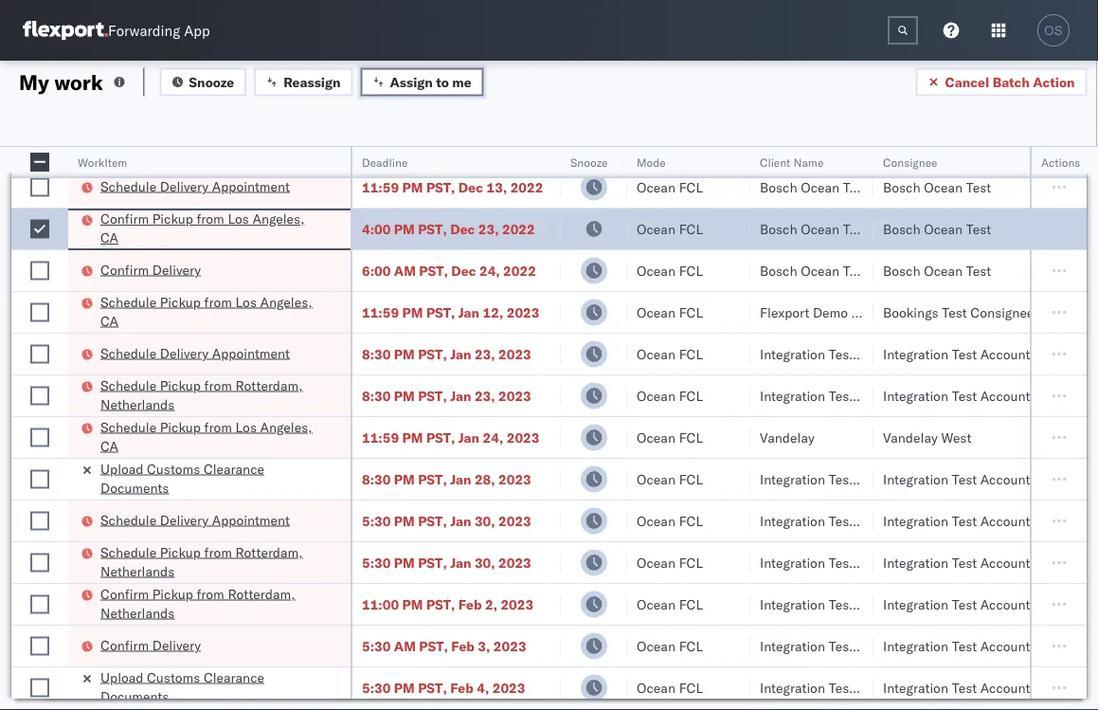 Task type: describe. For each thing, give the bounding box(es) containing it.
pm up 11:59 pm pst, jan 24, 2023
[[394, 387, 415, 404]]

3 ocean fcl from the top
[[637, 220, 703, 237]]

schedule for schedule pickup from rotterdam, netherlands button related to 5:30 pm pst, jan 30, 2023
[[100, 544, 157, 560]]

14 fcl from the top
[[679, 679, 703, 696]]

2 fcl from the top
[[679, 179, 703, 195]]

2 5:30 from the top
[[362, 554, 391, 571]]

schedule for schedule delivery appointment button for 5:30 pm pst, jan 30, 2023
[[100, 511, 157, 528]]

schedule pickup from rotterdam, netherlands for 5:30 pm pst, jan 30, 2023
[[100, 544, 303, 579]]

pm down 6:00 am pst, dec 24, 2022
[[402, 304, 423, 320]]

8:30 pm pst, jan 28, 2023
[[362, 471, 532, 487]]

deadline button
[[353, 151, 542, 170]]

clearance for 5:30 pm pst, feb 4, 2023
[[204, 669, 265, 685]]

5 fcl from the top
[[679, 304, 703, 320]]

confirm delivery button for 6:00 am pst, dec 24, 2022
[[100, 260, 201, 281]]

pickup for 11:59 pm pst, dec 13, 2022
[[160, 127, 201, 143]]

6:00 am pst, dec 24, 2022
[[362, 262, 536, 279]]

netherlands for 8:30 pm pst, jan 23, 2023
[[100, 396, 175, 412]]

7 integration from the top
[[883, 638, 949, 654]]

pst, up 5:30 pm pst, feb 4, 2023
[[419, 638, 448, 654]]

schedule pickup from los angeles, ca for 11:59 pm pst, jan 24, 2023
[[100, 419, 312, 454]]

deadline
[[362, 155, 408, 169]]

bookings test consignee
[[883, 304, 1035, 320]]

2 account from the top
[[981, 387, 1031, 404]]

ca for 4:00 pm pst, dec 23, 2022
[[100, 229, 118, 246]]

5 - from the top
[[1034, 554, 1043, 571]]

3 lage from the top
[[1074, 471, 1099, 487]]

bookings
[[883, 304, 939, 320]]

5 account from the top
[[981, 554, 1031, 571]]

from for 11:59 pm pst, jan 12, 2023
[[204, 293, 232, 310]]

jan left 12,
[[459, 304, 480, 320]]

2,
[[485, 596, 498, 612]]

name
[[794, 155, 824, 169]]

4 account from the top
[[981, 512, 1031, 529]]

consignee for bookings test consignee
[[971, 304, 1035, 320]]

cancel batch action
[[945, 73, 1075, 90]]

ca for 11:59 pm pst, jan 24, 2023
[[100, 437, 118, 454]]

3 integration from the top
[[883, 471, 949, 487]]

assign to me button
[[361, 68, 484, 96]]

8 resize handle column header from the left
[[1065, 147, 1087, 710]]

8:30 for schedule delivery appointment
[[362, 346, 391, 362]]

2 - from the top
[[1034, 387, 1043, 404]]

1 karl from the top
[[1046, 346, 1070, 362]]

7 integration test account - karl lage from the top
[[883, 638, 1099, 654]]

9 ocean fcl from the top
[[637, 471, 703, 487]]

6 account from the top
[[981, 596, 1031, 612]]

5:30 am pst, feb 3, 2023
[[362, 638, 527, 654]]

5:30 pm pst, feb 4, 2023
[[362, 679, 526, 696]]

netherlands for 5:30 pm pst, jan 30, 2023
[[100, 563, 175, 579]]

3 - from the top
[[1034, 471, 1043, 487]]

8 ocean fcl from the top
[[637, 429, 703, 446]]

5 lage from the top
[[1074, 554, 1099, 571]]

1 5:30 from the top
[[362, 512, 391, 529]]

assign
[[390, 73, 433, 90]]

action
[[1034, 73, 1075, 90]]

2023 right 12,
[[507, 304, 540, 320]]

clearance for 8:30 pm pst, jan 28, 2023
[[204, 460, 265, 477]]

los for 11:59 pm pst, dec 13, 2022
[[236, 127, 257, 143]]

schedule delivery appointment for 5:30 pm pst, jan 30, 2023
[[100, 511, 290, 528]]

upload customs clearance documents link for 5:30 pm pst, feb 4, 2023
[[100, 668, 326, 706]]

4 integration from the top
[[883, 512, 949, 529]]

snooze inside button
[[189, 73, 234, 90]]

2 resize handle column header from the left
[[328, 147, 351, 710]]

batch
[[993, 73, 1030, 90]]

3 account from the top
[[981, 471, 1031, 487]]

7 resize handle column header from the left
[[1041, 147, 1064, 710]]

confirm pickup from rotterdam, netherlands button
[[100, 584, 326, 624]]

pickup for 5:30 pm pst, jan 30, 2023
[[160, 544, 201, 560]]

flexport demo consignee
[[760, 304, 916, 320]]

customs for 8:30
[[147, 460, 200, 477]]

from for 5:30 pm pst, jan 30, 2023
[[204, 544, 232, 560]]

1 integration test account - karl lage from the top
[[883, 346, 1099, 362]]

reassign
[[284, 73, 341, 90]]

pm down 11:59 pm pst, jan 24, 2023
[[394, 471, 415, 487]]

rotterdam, for 5:30 pm pst, jan 30, 2023
[[236, 544, 303, 560]]

6 - from the top
[[1034, 596, 1043, 612]]

pst, down 5:30 am pst, feb 3, 2023
[[418, 679, 447, 696]]

7 fcl from the top
[[679, 387, 703, 404]]

confirm delivery for 6:00 am pst, dec 24, 2022
[[100, 261, 201, 278]]

confirm pickup from los angeles, ca
[[100, 210, 305, 246]]

6 resize handle column header from the left
[[851, 147, 874, 710]]

1 resize handle column header from the left
[[46, 147, 68, 710]]

2 integration from the top
[[883, 387, 949, 404]]

23, for los
[[479, 220, 499, 237]]

upload customs clearance documents link for 8:30 pm pst, jan 28, 2023
[[100, 459, 326, 497]]

forwarding app link
[[23, 21, 210, 40]]

schedule pickup from los angeles, ca button for 11:59 pm pst, jan 12, 2023
[[100, 292, 326, 332]]

app
[[184, 21, 210, 39]]

jan down 8:30 pm pst, jan 28, 2023 at the bottom
[[450, 512, 472, 529]]

7 ocean fcl from the top
[[637, 387, 703, 404]]

netherlands for 11:00 pm pst, feb 2, 2023
[[100, 604, 175, 621]]

angeles, for 11:59 pm pst, jan 12, 2023
[[260, 293, 312, 310]]

cancel batch action button
[[916, 68, 1088, 96]]

3 integration test account - karl lage from the top
[[883, 471, 1099, 487]]

consignee button
[[874, 151, 1045, 170]]

8:30 pm pst, jan 23, 2023 for schedule delivery appointment
[[362, 346, 532, 362]]

client
[[760, 155, 791, 169]]

11 ocean fcl from the top
[[637, 554, 703, 571]]

pst, down 6:00 am pst, dec 24, 2022
[[426, 304, 455, 320]]

to
[[436, 73, 449, 90]]

schedule delivery appointment link for 8:30 pm pst, jan 23, 2023
[[100, 344, 290, 363]]

3 karl from the top
[[1046, 471, 1070, 487]]

2023 right 4,
[[493, 679, 526, 696]]

os
[[1045, 23, 1063, 37]]

5:30 pm pst, jan 30, 2023 for schedule delivery appointment
[[362, 512, 532, 529]]

schedule pickup from rotterdam, netherlands link for 8:30
[[100, 376, 326, 414]]

pm down deadline at top left
[[402, 179, 423, 195]]

snooze button
[[160, 68, 247, 96]]

demo
[[813, 304, 848, 320]]

2023 up 11:00 pm pst, feb 2, 2023
[[499, 554, 532, 571]]

jan up 11:00 pm pst, feb 2, 2023
[[450, 554, 472, 571]]

13 ocean fcl from the top
[[637, 638, 703, 654]]

i
[[1097, 155, 1099, 169]]

from for 11:59 pm pst, dec 13, 2022
[[204, 127, 232, 143]]

flex
[[1073, 155, 1094, 169]]

3 resize handle column header from the left
[[538, 147, 561, 710]]

5 karl from the top
[[1046, 554, 1070, 571]]

my
[[19, 69, 49, 95]]

11:00
[[362, 596, 399, 612]]

1 fcl from the top
[[679, 137, 703, 154]]

confirm delivery link for 6:00 am pst, dec 24, 2022
[[100, 260, 201, 279]]

6:00
[[362, 262, 391, 279]]

11:59 pm pst, jan 24, 2023
[[362, 429, 540, 446]]

12 ocean fcl from the top
[[637, 596, 703, 612]]

4:00 pm pst, dec 23, 2022
[[362, 220, 535, 237]]

5 resize handle column header from the left
[[728, 147, 751, 710]]

1 account from the top
[[981, 346, 1031, 362]]

3 8:30 from the top
[[362, 471, 391, 487]]

customs for 5:30
[[147, 669, 200, 685]]

5 integration test account - karl lage from the top
[[883, 554, 1099, 571]]

4 karl from the top
[[1046, 512, 1070, 529]]

2 ocean fcl from the top
[[637, 179, 703, 195]]

work
[[54, 69, 103, 95]]

11:59 for schedule delivery appointment link corresponding to 11:59 pm pst, dec 13, 2022
[[362, 179, 399, 195]]

12,
[[483, 304, 504, 320]]

os button
[[1032, 9, 1076, 52]]

actions
[[1042, 155, 1081, 169]]

8 fcl from the top
[[679, 429, 703, 446]]

7 karl from the top
[[1046, 638, 1070, 654]]

pickup for 11:59 pm pst, jan 24, 2023
[[160, 419, 201, 435]]

feb for 3,
[[452, 638, 475, 654]]

dec for confirm pickup from los angeles, ca
[[450, 220, 475, 237]]

los for 11:59 pm pst, jan 12, 2023
[[236, 293, 257, 310]]

2 lage from the top
[[1074, 387, 1099, 404]]

schedule pickup from rotterdam, netherlands for 8:30 pm pst, jan 23, 2023
[[100, 377, 303, 412]]

6 ocean fcl from the top
[[637, 346, 703, 362]]

4 confirm from the top
[[100, 637, 149, 653]]

3,
[[478, 638, 490, 654]]

appointment for 8:30
[[212, 345, 290, 361]]

schedule for 11:59 pm pst, dec 13, 2022's schedule pickup from los angeles, ca button
[[100, 127, 157, 143]]

reassign button
[[254, 68, 353, 96]]

me
[[452, 73, 472, 90]]

pst, up 5:30 am pst, feb 3, 2023
[[426, 596, 455, 612]]

8 integration from the top
[[883, 679, 949, 696]]

pickup for 11:59 pm pst, jan 12, 2023
[[160, 293, 201, 310]]

2 confirm from the top
[[100, 261, 149, 278]]

4 5:30 from the top
[[362, 679, 391, 696]]

3 5:30 from the top
[[362, 638, 391, 654]]

2023 down 12,
[[499, 346, 532, 362]]

6 lage from the top
[[1074, 596, 1099, 612]]

pm down 8:30 pm pst, jan 28, 2023 at the bottom
[[394, 512, 415, 529]]

schedule pickup from los angeles, ca button for 11:59 pm pst, dec 13, 2022
[[100, 126, 326, 165]]

pst, down 8:30 pm pst, jan 28, 2023 at the bottom
[[418, 512, 447, 529]]

10 ocean fcl from the top
[[637, 512, 703, 529]]

2022 for schedule pickup from los angeles, ca
[[511, 137, 544, 154]]

schedule for schedule delivery appointment button associated with 11:59 pm pst, dec 13, 2022
[[100, 178, 157, 194]]

4,
[[477, 679, 489, 696]]

2023 down 8:30 pm pst, jan 28, 2023 at the bottom
[[499, 512, 532, 529]]

2 integration test account - karl lage from the top
[[883, 387, 1099, 404]]

8 integration test account - karl lage from the top
[[883, 679, 1099, 696]]

schedule delivery appointment button for 8:30 pm pst, jan 23, 2023
[[100, 344, 290, 364]]

4 lage from the top
[[1074, 512, 1099, 529]]

schedule delivery appointment link for 5:30 pm pst, jan 30, 2023
[[100, 510, 290, 529]]

confirm pickup from rotterdam, netherlands
[[100, 585, 295, 621]]

7 - from the top
[[1034, 638, 1043, 654]]

2023 up 8:30 pm pst, jan 28, 2023 at the bottom
[[507, 429, 540, 446]]

1 vertical spatial 23,
[[475, 346, 495, 362]]

6 karl from the top
[[1046, 596, 1070, 612]]

13, for schedule pickup from los angeles, ca
[[487, 137, 507, 154]]

rotterdam, for 11:00 pm pst, feb 2, 2023
[[228, 585, 295, 602]]

upload customs clearance documents for 5:30 pm pst, feb 4, 2023
[[100, 669, 265, 704]]

from for 4:00 pm pst, dec 23, 2022
[[197, 210, 224, 227]]

appointment for 11:59
[[212, 178, 290, 194]]

11 fcl from the top
[[679, 554, 703, 571]]

4 fcl from the top
[[679, 262, 703, 279]]

9 fcl from the top
[[679, 471, 703, 487]]

12 fcl from the top
[[679, 596, 703, 612]]

pst, down 4:00 pm pst, dec 23, 2022
[[419, 262, 448, 279]]

1 - from the top
[[1034, 346, 1043, 362]]

flex i
[[1073, 155, 1099, 169]]

5 ocean fcl from the top
[[637, 304, 703, 320]]

pst, down 11:59 pm pst, jan 24, 2023
[[418, 471, 447, 487]]

flexport. image
[[23, 21, 108, 40]]

dec up 11:59 pm pst, jan 12, 2023
[[452, 262, 476, 279]]

1 ocean fcl from the top
[[637, 137, 703, 154]]

schedule pickup from rotterdam, netherlands button for 5:30 pm pst, jan 30, 2023
[[100, 543, 326, 583]]

west
[[942, 429, 972, 446]]



Task type: locate. For each thing, give the bounding box(es) containing it.
8 - from the top
[[1034, 679, 1043, 696]]

1 vertical spatial schedule pickup from rotterdam, netherlands
[[100, 544, 303, 579]]

8 account from the top
[[981, 679, 1031, 696]]

confirm delivery link
[[100, 260, 201, 279], [100, 636, 201, 655]]

dec
[[459, 137, 484, 154], [459, 179, 484, 195], [450, 220, 475, 237], [452, 262, 476, 279]]

24,
[[480, 262, 500, 279], [483, 429, 504, 446]]

8:30 pm pst, jan 23, 2023 up 11:59 pm pst, jan 24, 2023
[[362, 387, 532, 404]]

23, down 12,
[[475, 346, 495, 362]]

schedule
[[100, 127, 157, 143], [100, 178, 157, 194], [100, 293, 157, 310], [100, 345, 157, 361], [100, 377, 157, 393], [100, 419, 157, 435], [100, 511, 157, 528], [100, 544, 157, 560]]

24, up 12,
[[480, 262, 500, 279]]

4:00
[[362, 220, 391, 237]]

1 horizontal spatial vandelay
[[883, 429, 938, 446]]

2 11:59 pm pst, dec 13, 2022 from the top
[[362, 179, 544, 195]]

clearance
[[204, 460, 265, 477], [204, 669, 265, 685]]

11:59 pm pst, jan 12, 2023
[[362, 304, 540, 320]]

11:59 down the 6:00
[[362, 304, 399, 320]]

0 vertical spatial confirm delivery
[[100, 261, 201, 278]]

1 confirm delivery link from the top
[[100, 260, 201, 279]]

14 ocean fcl from the top
[[637, 679, 703, 696]]

angeles, for 11:59 pm pst, dec 13, 2022
[[260, 127, 312, 143]]

dec for schedule pickup from los angeles, ca
[[459, 137, 484, 154]]

confirm
[[100, 210, 149, 227], [100, 261, 149, 278], [100, 585, 149, 602], [100, 637, 149, 653]]

1 vertical spatial 13,
[[487, 179, 507, 195]]

1 vertical spatial 8:30 pm pst, jan 23, 2023
[[362, 387, 532, 404]]

2 30, from the top
[[475, 554, 495, 571]]

3 appointment from the top
[[212, 511, 290, 528]]

vandelay for vandelay west
[[883, 429, 938, 446]]

8:30 down 11:59 pm pst, jan 24, 2023
[[362, 471, 391, 487]]

1 schedule pickup from rotterdam, netherlands link from the top
[[100, 376, 326, 414]]

0 vertical spatial 5:30 pm pst, jan 30, 2023
[[362, 512, 532, 529]]

30, for schedule pickup from rotterdam, netherlands
[[475, 554, 495, 571]]

schedule pickup from rotterdam, netherlands link
[[100, 376, 326, 414], [100, 543, 326, 581]]

0 vertical spatial schedule pickup from rotterdam, netherlands button
[[100, 376, 326, 416]]

am
[[394, 262, 416, 279], [394, 638, 416, 654]]

delivery for 11:59 pm pst, dec 13, 2022
[[160, 178, 209, 194]]

24, for 2022
[[480, 262, 500, 279]]

4 resize handle column header from the left
[[605, 147, 628, 710]]

snooze left mode on the right top of page
[[571, 155, 608, 169]]

11:00 pm pst, feb 2, 2023
[[362, 596, 534, 612]]

13, for schedule delivery appointment
[[487, 179, 507, 195]]

schedule for schedule delivery appointment button related to 8:30 pm pst, jan 23, 2023
[[100, 345, 157, 361]]

from
[[204, 127, 232, 143], [197, 210, 224, 227], [204, 293, 232, 310], [204, 377, 232, 393], [204, 419, 232, 435], [204, 544, 232, 560], [197, 585, 224, 602]]

1 am from the top
[[394, 262, 416, 279]]

pickup for 11:00 pm pst, feb 2, 2023
[[152, 585, 193, 602]]

confirm delivery button for 5:30 am pst, feb 3, 2023
[[100, 636, 201, 656]]

2023 up 11:59 pm pst, jan 24, 2023
[[499, 387, 532, 404]]

confirm pickup from rotterdam, netherlands link
[[100, 584, 326, 622]]

schedule delivery appointment for 8:30 pm pst, jan 23, 2023
[[100, 345, 290, 361]]

pst, up 6:00 am pst, dec 24, 2022
[[418, 220, 447, 237]]

2023 right 2,
[[501, 596, 534, 612]]

23, up 11:59 pm pst, jan 24, 2023
[[475, 387, 495, 404]]

angeles, for 11:59 pm pst, jan 24, 2023
[[260, 419, 312, 435]]

7 schedule from the top
[[100, 511, 157, 528]]

8:30 pm pst, jan 23, 2023 down 11:59 pm pst, jan 12, 2023
[[362, 346, 532, 362]]

karl
[[1046, 346, 1070, 362], [1046, 387, 1070, 404], [1046, 471, 1070, 487], [1046, 512, 1070, 529], [1046, 554, 1070, 571], [1046, 596, 1070, 612], [1046, 638, 1070, 654], [1046, 679, 1070, 696]]

am for 6:00
[[394, 262, 416, 279]]

1 confirm delivery button from the top
[[100, 260, 201, 281]]

1 vertical spatial upload
[[100, 669, 144, 685]]

dec down 'deadline' button
[[459, 179, 484, 195]]

2 confirm delivery from the top
[[100, 637, 201, 653]]

1 vertical spatial 5:30 pm pst, jan 30, 2023
[[362, 554, 532, 571]]

2 vertical spatial 8:30
[[362, 471, 391, 487]]

schedule for schedule pickup from rotterdam, netherlands button for 8:30 pm pst, jan 23, 2023
[[100, 377, 157, 393]]

confirm delivery link for 5:30 am pst, feb 3, 2023
[[100, 636, 201, 655]]

5:30 down 8:30 pm pst, jan 28, 2023 at the bottom
[[362, 512, 391, 529]]

delivery
[[160, 178, 209, 194], [152, 261, 201, 278], [160, 345, 209, 361], [160, 511, 209, 528], [152, 637, 201, 653]]

2022
[[511, 137, 544, 154], [511, 179, 544, 195], [502, 220, 535, 237], [503, 262, 536, 279]]

1 vertical spatial clearance
[[204, 669, 265, 685]]

2 vertical spatial netherlands
[[100, 604, 175, 621]]

pm up 11:00
[[394, 554, 415, 571]]

feb
[[459, 596, 482, 612], [452, 638, 475, 654], [450, 679, 474, 696]]

10 fcl from the top
[[679, 512, 703, 529]]

2 vertical spatial schedule pickup from los angeles, ca button
[[100, 418, 326, 457]]

0 vertical spatial 23,
[[479, 220, 499, 237]]

2 vertical spatial schedule delivery appointment button
[[100, 510, 290, 531]]

integration test account - karl lage
[[883, 346, 1099, 362], [883, 387, 1099, 404], [883, 471, 1099, 487], [883, 512, 1099, 529], [883, 554, 1099, 571], [883, 596, 1099, 612], [883, 638, 1099, 654], [883, 679, 1099, 696]]

8 karl from the top
[[1046, 679, 1070, 696]]

6 integration from the top
[[883, 596, 949, 612]]

13 fcl from the top
[[679, 638, 703, 654]]

0 vertical spatial schedule delivery appointment button
[[100, 177, 290, 198]]

5:30 pm pst, jan 30, 2023 up 11:00 pm pst, feb 2, 2023
[[362, 554, 532, 571]]

delivery for 8:30 pm pst, jan 23, 2023
[[160, 345, 209, 361]]

confirm delivery down 'confirm pickup from los angeles, ca'
[[100, 261, 201, 278]]

jan left the 28,
[[450, 471, 472, 487]]

1 vertical spatial schedule pickup from rotterdam, netherlands button
[[100, 543, 326, 583]]

forwarding app
[[108, 21, 210, 39]]

2 schedule delivery appointment link from the top
[[100, 344, 290, 363]]

1 horizontal spatial snooze
[[571, 155, 608, 169]]

1 vertical spatial documents
[[100, 688, 169, 704]]

schedule delivery appointment button for 5:30 pm pst, jan 30, 2023
[[100, 510, 290, 531]]

angeles, for 4:00 pm pst, dec 23, 2022
[[253, 210, 305, 227]]

1 vertical spatial 24,
[[483, 429, 504, 446]]

0 vertical spatial 30,
[[475, 512, 495, 529]]

confirm inside confirm pickup from rotterdam, netherlands
[[100, 585, 149, 602]]

netherlands inside confirm pickup from rotterdam, netherlands
[[100, 604, 175, 621]]

workitem
[[78, 155, 127, 169]]

pickup inside confirm pickup from rotterdam, netherlands
[[152, 585, 193, 602]]

upload customs clearance documents for 8:30 pm pst, jan 28, 2023
[[100, 460, 265, 496]]

2 upload customs clearance documents from the top
[[100, 669, 265, 704]]

am for 5:30
[[394, 638, 416, 654]]

schedule for schedule pickup from los angeles, ca button associated with 11:59 pm pst, jan 12, 2023
[[100, 293, 157, 310]]

0 vertical spatial am
[[394, 262, 416, 279]]

1 vertical spatial confirm delivery link
[[100, 636, 201, 655]]

ca
[[100, 146, 118, 162], [100, 229, 118, 246], [100, 312, 118, 329], [100, 437, 118, 454]]

1 vertical spatial 30,
[[475, 554, 495, 571]]

1 11:59 pm pst, dec 13, 2022 from the top
[[362, 137, 544, 154]]

flex i button
[[1064, 151, 1099, 170]]

feb for 2,
[[459, 596, 482, 612]]

7 account from the top
[[981, 638, 1031, 654]]

ocean fcl
[[637, 137, 703, 154], [637, 179, 703, 195], [637, 220, 703, 237], [637, 262, 703, 279], [637, 304, 703, 320], [637, 346, 703, 362], [637, 387, 703, 404], [637, 429, 703, 446], [637, 471, 703, 487], [637, 512, 703, 529], [637, 554, 703, 571], [637, 596, 703, 612], [637, 638, 703, 654], [637, 679, 703, 696]]

feb left 2,
[[459, 596, 482, 612]]

3 schedule delivery appointment button from the top
[[100, 510, 290, 531]]

0 vertical spatial schedule pickup from los angeles, ca button
[[100, 126, 326, 165]]

30, up 2,
[[475, 554, 495, 571]]

0 vertical spatial snooze
[[189, 73, 234, 90]]

rotterdam,
[[236, 377, 303, 393], [236, 544, 303, 560], [228, 585, 295, 602]]

schedule delivery appointment button
[[100, 177, 290, 198], [100, 344, 290, 364], [100, 510, 290, 531]]

2 vertical spatial feb
[[450, 679, 474, 696]]

upload customs clearance documents
[[100, 460, 265, 496], [100, 669, 265, 704]]

documents for 8:30 pm pst, jan 28, 2023
[[100, 479, 169, 496]]

30, for schedule delivery appointment
[[475, 512, 495, 529]]

5:30 pm pst, jan 30, 2023 for schedule pickup from rotterdam, netherlands
[[362, 554, 532, 571]]

11:59 up deadline at top left
[[362, 137, 399, 154]]

0 horizontal spatial snooze
[[189, 73, 234, 90]]

1 integration from the top
[[883, 346, 949, 362]]

5:30 pm pst, jan 30, 2023
[[362, 512, 532, 529], [362, 554, 532, 571]]

pm right the 4:00
[[394, 220, 415, 237]]

28,
[[475, 471, 495, 487]]

0 vertical spatial 11:59 pm pst, dec 13, 2022
[[362, 137, 544, 154]]

4 - from the top
[[1034, 512, 1043, 529]]

1 vertical spatial am
[[394, 638, 416, 654]]

6 fcl from the top
[[679, 346, 703, 362]]

5 schedule from the top
[[100, 377, 157, 393]]

1 schedule pickup from los angeles, ca from the top
[[100, 127, 312, 162]]

1 ca from the top
[[100, 146, 118, 162]]

2 vertical spatial schedule delivery appointment link
[[100, 510, 290, 529]]

los for 4:00 pm pst, dec 23, 2022
[[228, 210, 249, 227]]

forwarding
[[108, 21, 180, 39]]

0 vertical spatial 24,
[[480, 262, 500, 279]]

pm up deadline at top left
[[402, 137, 423, 154]]

lage
[[1074, 346, 1099, 362], [1074, 387, 1099, 404], [1074, 471, 1099, 487], [1074, 512, 1099, 529], [1074, 554, 1099, 571], [1074, 596, 1099, 612], [1074, 638, 1099, 654], [1074, 679, 1099, 696]]

netherlands
[[100, 396, 175, 412], [100, 563, 175, 579], [100, 604, 175, 621]]

0 horizontal spatial vandelay
[[760, 429, 815, 446]]

5:30 up 11:00
[[362, 554, 391, 571]]

snooze
[[189, 73, 234, 90], [571, 155, 608, 169]]

pst, down 'deadline' button
[[426, 179, 455, 195]]

0 vertical spatial confirm delivery link
[[100, 260, 201, 279]]

bosch ocean test
[[760, 137, 869, 154], [883, 137, 992, 154], [760, 179, 869, 195], [883, 179, 992, 195], [760, 220, 869, 237], [883, 220, 992, 237], [760, 262, 869, 279], [883, 262, 992, 279]]

8:30 up 11:59 pm pst, jan 24, 2023
[[362, 387, 391, 404]]

confirm delivery button down confirm pickup from rotterdam, netherlands
[[100, 636, 201, 656]]

1 vertical spatial schedule pickup from los angeles, ca
[[100, 293, 312, 329]]

pst, up 11:59 pm pst, jan 24, 2023
[[418, 387, 447, 404]]

consignee for flexport demo consignee
[[852, 304, 916, 320]]

3 fcl from the top
[[679, 220, 703, 237]]

None checkbox
[[30, 136, 49, 155], [30, 153, 49, 172], [30, 303, 49, 322], [30, 386, 49, 405], [30, 428, 49, 447], [30, 470, 49, 489], [30, 637, 49, 656], [30, 678, 49, 697], [30, 136, 49, 155], [30, 153, 49, 172], [30, 303, 49, 322], [30, 386, 49, 405], [30, 428, 49, 447], [30, 470, 49, 489], [30, 637, 49, 656], [30, 678, 49, 697]]

4 ocean fcl from the top
[[637, 262, 703, 279]]

confirm delivery button down 'confirm pickup from los angeles, ca'
[[100, 260, 201, 281]]

mode
[[637, 155, 666, 169]]

schedule pickup from los angeles, ca link for 11:59 pm pst, jan 12, 2023
[[100, 292, 326, 330]]

confirm pickup from los angeles, ca link
[[100, 209, 326, 247]]

1 vertical spatial upload customs clearance documents link
[[100, 668, 326, 706]]

0 vertical spatial upload customs clearance documents
[[100, 460, 265, 496]]

11:59
[[362, 137, 399, 154], [362, 179, 399, 195], [362, 304, 399, 320], [362, 429, 399, 446]]

consignee inside button
[[883, 155, 938, 169]]

0 vertical spatial 8:30
[[362, 346, 391, 362]]

cancel
[[945, 73, 990, 90]]

ca inside 'confirm pickup from los angeles, ca'
[[100, 229, 118, 246]]

schedule pickup from los angeles, ca button for 11:59 pm pst, jan 24, 2023
[[100, 418, 326, 457]]

13,
[[487, 137, 507, 154], [487, 179, 507, 195]]

8 schedule from the top
[[100, 544, 157, 560]]

from inside confirm pickup from rotterdam, netherlands
[[197, 585, 224, 602]]

3 11:59 from the top
[[362, 304, 399, 320]]

0 vertical spatial upload customs clearance documents link
[[100, 459, 326, 497]]

upload for 8:30
[[100, 460, 144, 477]]

6 integration test account - karl lage from the top
[[883, 596, 1099, 612]]

0 vertical spatial schedule delivery appointment link
[[100, 177, 290, 196]]

2 vertical spatial schedule pickup from los angeles, ca link
[[100, 418, 326, 455]]

11:59 for schedule pickup from los angeles, ca link related to 11:59 pm pst, jan 24, 2023
[[362, 429, 399, 446]]

0 vertical spatial confirm delivery button
[[100, 260, 201, 281]]

pm up 8:30 pm pst, jan 28, 2023 at the bottom
[[402, 429, 423, 446]]

schedule pickup from los angeles, ca
[[100, 127, 312, 162], [100, 293, 312, 329], [100, 419, 312, 454]]

5:30
[[362, 512, 391, 529], [362, 554, 391, 571], [362, 638, 391, 654], [362, 679, 391, 696]]

0 vertical spatial 8:30 pm pst, jan 23, 2023
[[362, 346, 532, 362]]

2023 right the 28,
[[499, 471, 532, 487]]

confirm delivery link down 'confirm pickup from los angeles, ca'
[[100, 260, 201, 279]]

pst, up 11:00 pm pst, feb 2, 2023
[[418, 554, 447, 571]]

2 13, from the top
[[487, 179, 507, 195]]

2022 for confirm pickup from los angeles, ca
[[502, 220, 535, 237]]

1 vertical spatial schedule delivery appointment
[[100, 345, 290, 361]]

test
[[844, 137, 869, 154], [967, 137, 992, 154], [844, 179, 869, 195], [967, 179, 992, 195], [844, 220, 869, 237], [967, 220, 992, 237], [844, 262, 869, 279], [967, 262, 992, 279], [942, 304, 968, 320], [952, 346, 977, 362], [952, 387, 977, 404], [952, 471, 977, 487], [952, 512, 977, 529], [952, 554, 977, 571], [952, 596, 977, 612], [952, 638, 977, 654], [952, 679, 977, 696]]

-
[[1034, 346, 1043, 362], [1034, 387, 1043, 404], [1034, 471, 1043, 487], [1034, 512, 1043, 529], [1034, 554, 1043, 571], [1034, 596, 1043, 612], [1034, 638, 1043, 654], [1034, 679, 1043, 696]]

vandelay west
[[883, 429, 972, 446]]

4 integration test account - karl lage from the top
[[883, 512, 1099, 529]]

rotterdam, for 8:30 pm pst, jan 23, 2023
[[236, 377, 303, 393]]

schedule delivery appointment link for 11:59 pm pst, dec 13, 2022
[[100, 177, 290, 196]]

2 upload customs clearance documents link from the top
[[100, 668, 326, 706]]

1 vertical spatial snooze
[[571, 155, 608, 169]]

documents for 5:30 pm pst, feb 4, 2023
[[100, 688, 169, 704]]

schedule pickup from los angeles, ca link for 11:59 pm pst, jan 24, 2023
[[100, 418, 326, 455]]

None checkbox
[[30, 178, 49, 197], [30, 219, 49, 238], [30, 261, 49, 280], [30, 345, 49, 364], [30, 511, 49, 530], [30, 553, 49, 572], [30, 595, 49, 614], [30, 178, 49, 197], [30, 219, 49, 238], [30, 261, 49, 280], [30, 345, 49, 364], [30, 511, 49, 530], [30, 553, 49, 572], [30, 595, 49, 614]]

1 vertical spatial confirm delivery
[[100, 637, 201, 653]]

pst,
[[426, 137, 455, 154], [426, 179, 455, 195], [418, 220, 447, 237], [419, 262, 448, 279], [426, 304, 455, 320], [418, 346, 447, 362], [418, 387, 447, 404], [426, 429, 455, 446], [418, 471, 447, 487], [418, 512, 447, 529], [418, 554, 447, 571], [426, 596, 455, 612], [419, 638, 448, 654], [418, 679, 447, 696]]

11:59 down deadline at top left
[[362, 179, 399, 195]]

1 vertical spatial netherlands
[[100, 563, 175, 579]]

24, up the 28,
[[483, 429, 504, 446]]

24, for 2023
[[483, 429, 504, 446]]

schedule pickup from rotterdam, netherlands link for 5:30
[[100, 543, 326, 581]]

1 vertical spatial appointment
[[212, 345, 290, 361]]

1 vertical spatial schedule delivery appointment link
[[100, 344, 290, 363]]

23,
[[479, 220, 499, 237], [475, 346, 495, 362], [475, 387, 495, 404]]

schedule delivery appointment
[[100, 178, 290, 194], [100, 345, 290, 361], [100, 511, 290, 528]]

angeles,
[[260, 127, 312, 143], [253, 210, 305, 227], [260, 293, 312, 310], [260, 419, 312, 435]]

1 5:30 pm pst, jan 30, 2023 from the top
[[362, 512, 532, 529]]

2 schedule from the top
[[100, 178, 157, 194]]

confirm inside 'confirm pickup from los angeles, ca'
[[100, 210, 149, 227]]

11:59 pm pst, dec 13, 2022 down me
[[362, 137, 544, 154]]

2 schedule delivery appointment from the top
[[100, 345, 290, 361]]

6 schedule from the top
[[100, 419, 157, 435]]

dec up 6:00 am pst, dec 24, 2022
[[450, 220, 475, 237]]

5:30 down 5:30 am pst, feb 3, 2023
[[362, 679, 391, 696]]

3 schedule delivery appointment link from the top
[[100, 510, 290, 529]]

11:59 for 11:59 pm pst, dec 13, 2022's schedule pickup from los angeles, ca link
[[362, 137, 399, 154]]

pst, down 11:59 pm pst, jan 12, 2023
[[418, 346, 447, 362]]

feb left 4,
[[450, 679, 474, 696]]

pickup for 8:30 pm pst, jan 23, 2023
[[160, 377, 201, 393]]

2 vandelay from the left
[[883, 429, 938, 446]]

assign to me
[[390, 73, 472, 90]]

upload for 5:30
[[100, 669, 144, 685]]

workitem button
[[68, 151, 332, 170]]

8:30 for schedule pickup from rotterdam, netherlands
[[362, 387, 391, 404]]

4 11:59 from the top
[[362, 429, 399, 446]]

pst, down 'to'
[[426, 137, 455, 154]]

1 vertical spatial schedule pickup from los angeles, ca button
[[100, 292, 326, 332]]

8:30 down the 6:00
[[362, 346, 391, 362]]

appointment
[[212, 178, 290, 194], [212, 345, 290, 361], [212, 511, 290, 528]]

1 vertical spatial rotterdam,
[[236, 544, 303, 560]]

0 vertical spatial schedule pickup from los angeles, ca link
[[100, 126, 326, 164]]

8:30
[[362, 346, 391, 362], [362, 387, 391, 404], [362, 471, 391, 487]]

integration
[[883, 346, 949, 362], [883, 387, 949, 404], [883, 471, 949, 487], [883, 512, 949, 529], [883, 554, 949, 571], [883, 596, 949, 612], [883, 638, 949, 654], [883, 679, 949, 696]]

1 11:59 from the top
[[362, 137, 399, 154]]

schedule for 11:59 pm pst, jan 24, 2023's schedule pickup from los angeles, ca button
[[100, 419, 157, 435]]

0 vertical spatial schedule delivery appointment
[[100, 178, 290, 194]]

from for 8:30 pm pst, jan 23, 2023
[[204, 377, 232, 393]]

0 vertical spatial feb
[[459, 596, 482, 612]]

los
[[236, 127, 257, 143], [228, 210, 249, 227], [236, 293, 257, 310], [236, 419, 257, 435]]

0 vertical spatial upload
[[100, 460, 144, 477]]

8:30 pm pst, jan 23, 2023 for schedule pickup from rotterdam, netherlands
[[362, 387, 532, 404]]

0 vertical spatial 13,
[[487, 137, 507, 154]]

feb left 3,
[[452, 638, 475, 654]]

2022 for schedule delivery appointment
[[511, 179, 544, 195]]

2 am from the top
[[394, 638, 416, 654]]

1 vertical spatial 8:30
[[362, 387, 391, 404]]

0 vertical spatial appointment
[[212, 178, 290, 194]]

angeles, inside 'confirm pickup from los angeles, ca'
[[253, 210, 305, 227]]

2 8:30 from the top
[[362, 387, 391, 404]]

schedule pickup from los angeles, ca for 11:59 pm pst, dec 13, 2022
[[100, 127, 312, 162]]

resize handle column header
[[46, 147, 68, 710], [328, 147, 351, 710], [538, 147, 561, 710], [605, 147, 628, 710], [728, 147, 751, 710], [851, 147, 874, 710], [1041, 147, 1064, 710], [1065, 147, 1087, 710]]

2 vertical spatial schedule pickup from los angeles, ca
[[100, 419, 312, 454]]

1 vertical spatial feb
[[452, 638, 475, 654]]

pm down 11:59 pm pst, jan 12, 2023
[[394, 346, 415, 362]]

5:30 pm pst, jan 30, 2023 down 8:30 pm pst, jan 28, 2023 at the bottom
[[362, 512, 532, 529]]

ca for 11:59 pm pst, dec 13, 2022
[[100, 146, 118, 162]]

ca for 11:59 pm pst, jan 12, 2023
[[100, 312, 118, 329]]

upload customs clearance documents link
[[100, 459, 326, 497], [100, 668, 326, 706]]

23, up 6:00 am pst, dec 24, 2022
[[479, 220, 499, 237]]

schedule pickup from los angeles, ca button
[[100, 126, 326, 165], [100, 292, 326, 332], [100, 418, 326, 457]]

1 schedule delivery appointment link from the top
[[100, 177, 290, 196]]

8 lage from the top
[[1074, 679, 1099, 696]]

0 vertical spatial schedule pickup from los angeles, ca
[[100, 127, 312, 162]]

2 vertical spatial rotterdam,
[[228, 585, 295, 602]]

11:59 pm pst, dec 13, 2022 down 'deadline' button
[[362, 179, 544, 195]]

account
[[981, 346, 1031, 362], [981, 387, 1031, 404], [981, 471, 1031, 487], [981, 512, 1031, 529], [981, 554, 1031, 571], [981, 596, 1031, 612], [981, 638, 1031, 654], [981, 679, 1031, 696]]

schedule pickup from los angeles, ca link for 11:59 pm pst, dec 13, 2022
[[100, 126, 326, 164]]

2023
[[507, 304, 540, 320], [499, 346, 532, 362], [499, 387, 532, 404], [507, 429, 540, 446], [499, 471, 532, 487], [499, 512, 532, 529], [499, 554, 532, 571], [501, 596, 534, 612], [494, 638, 527, 654], [493, 679, 526, 696]]

1 confirm delivery from the top
[[100, 261, 201, 278]]

1 lage from the top
[[1074, 346, 1099, 362]]

0 vertical spatial schedule pickup from rotterdam, netherlands link
[[100, 376, 326, 414]]

jan up the 28,
[[459, 429, 480, 446]]

1 vertical spatial schedule delivery appointment button
[[100, 344, 290, 364]]

client name button
[[751, 151, 855, 170]]

schedule delivery appointment link
[[100, 177, 290, 196], [100, 344, 290, 363], [100, 510, 290, 529]]

2 karl from the top
[[1046, 387, 1070, 404]]

2 schedule pickup from rotterdam, netherlands link from the top
[[100, 543, 326, 581]]

1 vertical spatial schedule pickup from los angeles, ca link
[[100, 292, 326, 330]]

schedule pickup from los angeles, ca for 11:59 pm pst, jan 12, 2023
[[100, 293, 312, 329]]

my work
[[19, 69, 103, 95]]

8:30 pm pst, jan 23, 2023
[[362, 346, 532, 362], [362, 387, 532, 404]]

2 vertical spatial 23,
[[475, 387, 495, 404]]

0 vertical spatial rotterdam,
[[236, 377, 303, 393]]

confirm delivery link down confirm pickup from rotterdam, netherlands
[[100, 636, 201, 655]]

7 lage from the top
[[1074, 638, 1099, 654]]

2 upload from the top
[[100, 669, 144, 685]]

1 confirm from the top
[[100, 210, 149, 227]]

schedule pickup from rotterdam, netherlands button
[[100, 376, 326, 416], [100, 543, 326, 583]]

5 integration from the top
[[883, 554, 949, 571]]

1 netherlands from the top
[[100, 396, 175, 412]]

customs
[[147, 460, 200, 477], [147, 669, 200, 685]]

jan down 11:59 pm pst, jan 12, 2023
[[450, 346, 472, 362]]

pickup inside 'confirm pickup from los angeles, ca'
[[152, 210, 193, 227]]

schedule delivery appointment for 11:59 pm pst, dec 13, 2022
[[100, 178, 290, 194]]

am right the 6:00
[[394, 262, 416, 279]]

pst, up 8:30 pm pst, jan 28, 2023 at the bottom
[[426, 429, 455, 446]]

los for 11:59 pm pst, jan 24, 2023
[[236, 419, 257, 435]]

rotterdam, inside confirm pickup from rotterdam, netherlands
[[228, 585, 295, 602]]

pm right 11:00
[[402, 596, 423, 612]]

dec for schedule delivery appointment
[[459, 179, 484, 195]]

am down 11:00
[[394, 638, 416, 654]]

2 vertical spatial schedule delivery appointment
[[100, 511, 290, 528]]

0 vertical spatial schedule pickup from rotterdam, netherlands
[[100, 377, 303, 412]]

11:59 pm pst, dec 13, 2022 for schedule delivery appointment
[[362, 179, 544, 195]]

5:30 down 11:00
[[362, 638, 391, 654]]

1 13, from the top
[[487, 137, 507, 154]]

dec down me
[[459, 137, 484, 154]]

1 schedule delivery appointment button from the top
[[100, 177, 290, 198]]

2 schedule pickup from los angeles, ca button from the top
[[100, 292, 326, 332]]

1 vertical spatial customs
[[147, 669, 200, 685]]

0 vertical spatial documents
[[100, 479, 169, 496]]

None text field
[[888, 16, 919, 45]]

snooze down app
[[189, 73, 234, 90]]

confirm delivery down confirm pickup from rotterdam, netherlands
[[100, 637, 201, 653]]

1 vertical spatial 11:59 pm pst, dec 13, 2022
[[362, 179, 544, 195]]

schedule delivery appointment button for 11:59 pm pst, dec 13, 2022
[[100, 177, 290, 198]]

30, down the 28,
[[475, 512, 495, 529]]

flexport
[[760, 304, 810, 320]]

mode button
[[628, 151, 732, 170]]

client name
[[760, 155, 824, 169]]

pickup for 4:00 pm pst, dec 23, 2022
[[152, 210, 193, 227]]

jan up 11:59 pm pst, jan 24, 2023
[[450, 387, 472, 404]]

11:59 pm pst, dec 13, 2022
[[362, 137, 544, 154], [362, 179, 544, 195]]

vandelay for vandelay
[[760, 429, 815, 446]]

1 upload customs clearance documents from the top
[[100, 460, 265, 496]]

0 vertical spatial netherlands
[[100, 396, 175, 412]]

pm down 5:30 am pst, feb 3, 2023
[[394, 679, 415, 696]]

1 vertical spatial confirm delivery button
[[100, 636, 201, 656]]

from inside 'confirm pickup from los angeles, ca'
[[197, 210, 224, 227]]

ocean
[[637, 137, 676, 154], [801, 137, 840, 154], [924, 137, 963, 154], [637, 179, 676, 195], [801, 179, 840, 195], [924, 179, 963, 195], [637, 220, 676, 237], [801, 220, 840, 237], [924, 220, 963, 237], [637, 262, 676, 279], [801, 262, 840, 279], [924, 262, 963, 279], [637, 304, 676, 320], [637, 346, 676, 362], [637, 387, 676, 404], [637, 429, 676, 446], [637, 471, 676, 487], [637, 512, 676, 529], [637, 554, 676, 571], [637, 596, 676, 612], [637, 638, 676, 654], [637, 679, 676, 696]]

2 schedule delivery appointment button from the top
[[100, 344, 290, 364]]

11:59 for 11:59 pm pst, jan 12, 2023's schedule pickup from los angeles, ca link
[[362, 304, 399, 320]]

schedule pickup from rotterdam, netherlands button for 8:30 pm pst, jan 23, 2023
[[100, 376, 326, 416]]

from for 11:00 pm pst, feb 2, 2023
[[197, 585, 224, 602]]

los inside 'confirm pickup from los angeles, ca'
[[228, 210, 249, 227]]

0 vertical spatial customs
[[147, 460, 200, 477]]

1 vertical spatial schedule pickup from rotterdam, netherlands link
[[100, 543, 326, 581]]

feb for 4,
[[450, 679, 474, 696]]

confirm pickup from los angeles, ca button
[[100, 209, 326, 249]]

1 vertical spatial upload customs clearance documents
[[100, 669, 265, 704]]

schedule pickup from rotterdam, netherlands
[[100, 377, 303, 412], [100, 544, 303, 579]]

11:59 up 8:30 pm pst, jan 28, 2023 at the bottom
[[362, 429, 399, 446]]

pm
[[402, 137, 423, 154], [402, 179, 423, 195], [394, 220, 415, 237], [402, 304, 423, 320], [394, 346, 415, 362], [394, 387, 415, 404], [402, 429, 423, 446], [394, 471, 415, 487], [394, 512, 415, 529], [394, 554, 415, 571], [402, 596, 423, 612], [394, 679, 415, 696]]

from for 11:59 pm pst, jan 24, 2023
[[204, 419, 232, 435]]

2 vertical spatial appointment
[[212, 511, 290, 528]]

2023 right 3,
[[494, 638, 527, 654]]

0 vertical spatial clearance
[[204, 460, 265, 477]]



Task type: vqa. For each thing, say whether or not it's contained in the screenshot.


